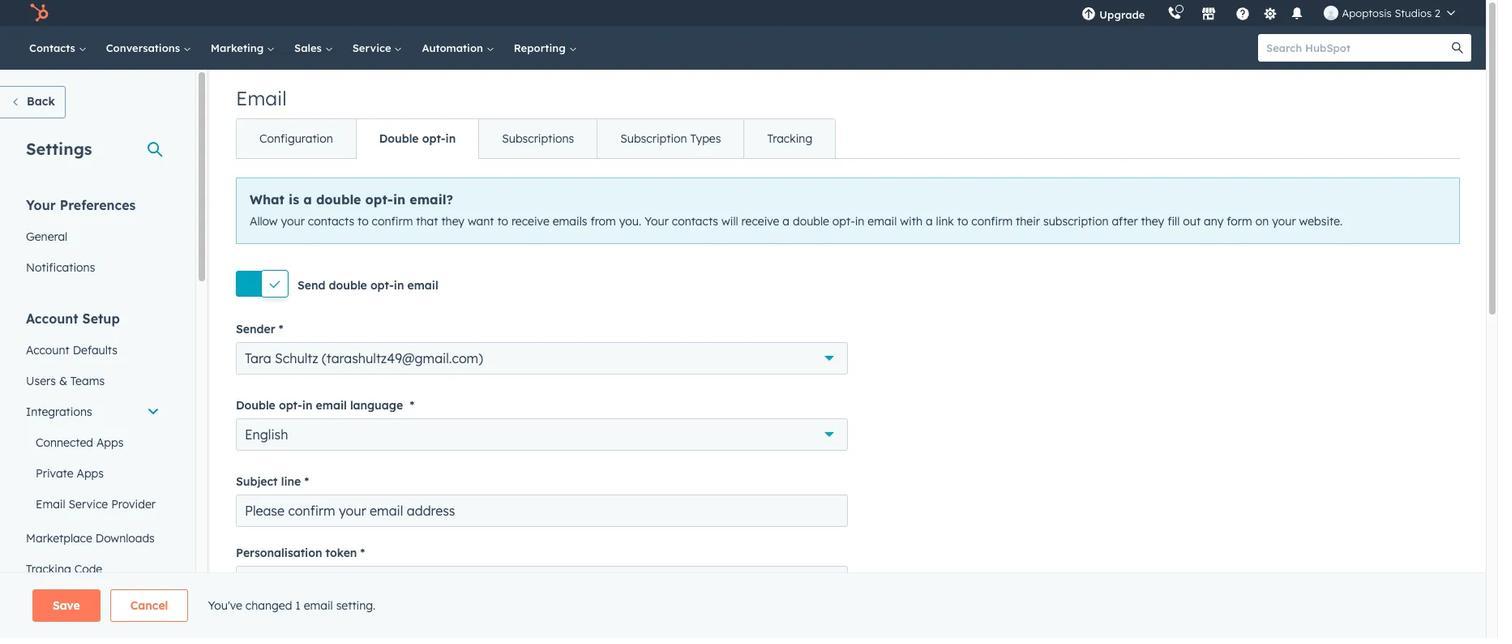 Task type: describe. For each thing, give the bounding box(es) containing it.
email service provider link
[[16, 489, 169, 520]]

subscription types link
[[597, 119, 744, 158]]

tara schultz (tarashultz49@gmail.com)
[[245, 350, 483, 366]]

account defaults link
[[16, 335, 169, 366]]

(tarashultz49@gmail.com)
[[322, 350, 483, 366]]

calling icon button
[[1161, 2, 1189, 24]]

marketplace downloads link
[[16, 523, 169, 554]]

teams
[[70, 374, 105, 388]]

their
[[1016, 214, 1040, 229]]

tracking for tracking code
[[26, 562, 71, 576]]

general
[[26, 229, 67, 244]]

any
[[1204, 214, 1224, 229]]

tracking link
[[744, 119, 835, 158]]

1 your from the left
[[281, 214, 305, 229]]

schultz
[[275, 350, 318, 366]]

double for double opt-in
[[379, 131, 419, 146]]

marketplace
[[26, 531, 92, 546]]

3 to from the left
[[957, 214, 968, 229]]

integrations
[[26, 405, 92, 419]]

0 vertical spatial service
[[352, 41, 394, 54]]

1 they from the left
[[441, 214, 465, 229]]

2 receive from the left
[[741, 214, 779, 229]]

your inside 'what is a double opt-in email? allow your contacts to confirm that they want to receive emails from you. your contacts will receive a double opt-in email with a link to confirm their subscription after they fill out any form on your website.'
[[645, 214, 669, 229]]

email inside 'what is a double opt-in email? allow your contacts to confirm that they want to receive emails from you. your contacts will receive a double opt-in email with a link to confirm their subscription after they fill out any form on your website.'
[[868, 214, 897, 229]]

1 vertical spatial double
[[793, 214, 829, 229]]

that
[[416, 214, 438, 229]]

general link
[[16, 221, 169, 252]]

2 horizontal spatial a
[[926, 214, 933, 229]]

opt- up english
[[279, 398, 302, 412]]

code
[[74, 562, 102, 576]]

link
[[936, 214, 954, 229]]

what
[[250, 191, 285, 208]]

sender
[[236, 322, 275, 336]]

help image
[[1236, 7, 1250, 22]]

in left email?
[[393, 191, 406, 208]]

2 your from the left
[[1272, 214, 1296, 229]]

emails
[[553, 214, 587, 229]]

language
[[350, 398, 403, 412]]

& for privacy
[[68, 593, 77, 607]]

& for users
[[59, 374, 67, 388]]

send
[[298, 278, 325, 292]]

1 receive from the left
[[511, 214, 549, 229]]

is
[[289, 191, 299, 208]]

1 to from the left
[[358, 214, 369, 229]]

settings image
[[1263, 7, 1278, 21]]

back link
[[0, 86, 66, 118]]

upgrade image
[[1082, 7, 1096, 22]]

token
[[326, 545, 357, 560]]

personalisation
[[236, 545, 322, 560]]

privacy & consent link
[[16, 585, 169, 615]]

double opt-in
[[379, 131, 456, 146]]

account defaults
[[26, 343, 118, 358]]

help button
[[1229, 0, 1257, 26]]

upgrade
[[1100, 8, 1145, 21]]

allow
[[250, 214, 278, 229]]

tara
[[245, 350, 271, 366]]

settings link
[[1260, 4, 1280, 21]]

downloads
[[95, 531, 155, 546]]

private apps
[[36, 466, 104, 481]]

1 horizontal spatial a
[[783, 214, 790, 229]]

account setup element
[[16, 310, 169, 638]]

on
[[1256, 214, 1269, 229]]

opt- inside double opt-in link
[[422, 131, 446, 146]]

will
[[721, 214, 738, 229]]

users & teams
[[26, 374, 105, 388]]

connected apps link
[[16, 427, 169, 458]]

account for account setup
[[26, 310, 78, 327]]

double opt-in link
[[356, 119, 479, 158]]

privacy & consent
[[26, 593, 123, 607]]

english button
[[236, 418, 848, 450]]

marketing
[[211, 41, 267, 54]]

email for email service provider
[[36, 497, 65, 512]]

with
[[900, 214, 923, 229]]

2 to from the left
[[497, 214, 508, 229]]

want
[[468, 214, 494, 229]]

hubspot image
[[29, 3, 49, 23]]

tara schultz (tarashultz49@gmail.com) button
[[236, 342, 848, 374]]

in left with
[[855, 214, 865, 229]]

opt- left with
[[832, 214, 855, 229]]

users & teams link
[[16, 366, 169, 396]]

integrations button
[[16, 396, 169, 427]]

1
[[295, 598, 301, 613]]

marketplace downloads
[[26, 531, 155, 546]]

form
[[1227, 214, 1252, 229]]

connected
[[36, 435, 93, 450]]

1 confirm from the left
[[372, 214, 413, 229]]

first
[[245, 574, 272, 590]]

out
[[1183, 214, 1201, 229]]

first name button
[[236, 566, 848, 598]]

apoptosis
[[1342, 6, 1392, 19]]

website.
[[1299, 214, 1343, 229]]

2 they from the left
[[1141, 214, 1164, 229]]

automation
[[422, 41, 486, 54]]

save button
[[32, 589, 100, 622]]

subscription types
[[620, 131, 721, 146]]

email left language on the left bottom
[[316, 398, 347, 412]]

navigation containing configuration
[[236, 118, 836, 159]]

after
[[1112, 214, 1138, 229]]

subscription
[[1043, 214, 1109, 229]]

2 vertical spatial double
[[329, 278, 367, 292]]

save
[[53, 598, 80, 613]]

fill
[[1168, 214, 1180, 229]]

contacts
[[29, 41, 78, 54]]

provider
[[111, 497, 156, 512]]

types
[[690, 131, 721, 146]]

menu containing apoptosis studios 2
[[1070, 0, 1467, 26]]

from
[[591, 214, 616, 229]]

setup
[[82, 310, 120, 327]]

back
[[27, 94, 55, 109]]

subscriptions link
[[479, 119, 597, 158]]

configuration
[[259, 131, 333, 146]]

search image
[[1452, 42, 1463, 54]]



Task type: vqa. For each thing, say whether or not it's contained in the screenshot.
form on the top right
yes



Task type: locate. For each thing, give the bounding box(es) containing it.
2 confirm from the left
[[971, 214, 1013, 229]]

they left fill
[[1141, 214, 1164, 229]]

a left link
[[926, 214, 933, 229]]

service down private apps link
[[69, 497, 108, 512]]

service
[[352, 41, 394, 54], [69, 497, 108, 512]]

0 vertical spatial tracking
[[767, 131, 813, 146]]

notifications
[[26, 260, 95, 275]]

in up (tarashultz49@gmail.com)
[[394, 278, 404, 292]]

service inside account setup element
[[69, 497, 108, 512]]

1 horizontal spatial confirm
[[971, 214, 1013, 229]]

email for email
[[236, 86, 287, 110]]

double
[[379, 131, 419, 146], [236, 398, 275, 412]]

tracking up privacy
[[26, 562, 71, 576]]

0 vertical spatial double
[[316, 191, 361, 208]]

a right is
[[303, 191, 312, 208]]

0 horizontal spatial they
[[441, 214, 465, 229]]

tara schultz image
[[1324, 6, 1339, 20]]

email inside email service provider link
[[36, 497, 65, 512]]

tracking inside account setup element
[[26, 562, 71, 576]]

confirm left the that
[[372, 214, 413, 229]]

to right link
[[957, 214, 968, 229]]

account up users
[[26, 343, 70, 358]]

automation link
[[412, 26, 504, 70]]

double up english
[[236, 398, 275, 412]]

email down the that
[[407, 278, 438, 292]]

2 contacts from the left
[[672, 214, 718, 229]]

receive right will
[[741, 214, 779, 229]]

1 horizontal spatial tracking
[[767, 131, 813, 146]]

0 horizontal spatial &
[[59, 374, 67, 388]]

opt- right "send"
[[370, 278, 394, 292]]

configuration link
[[237, 119, 356, 158]]

email?
[[410, 191, 453, 208]]

your down is
[[281, 214, 305, 229]]

setting.
[[336, 598, 376, 613]]

opt- left email?
[[365, 191, 393, 208]]

send double opt-in email
[[298, 278, 438, 292]]

you.
[[619, 214, 641, 229]]

apps for connected apps
[[96, 435, 124, 450]]

Search HubSpot search field
[[1258, 34, 1457, 62]]

0 horizontal spatial your
[[26, 197, 56, 213]]

first name option
[[245, 574, 310, 590]]

account up account defaults
[[26, 310, 78, 327]]

studios
[[1395, 6, 1432, 19]]

&
[[59, 374, 67, 388], [68, 593, 77, 607]]

users
[[26, 374, 56, 388]]

apoptosis studios 2
[[1342, 6, 1441, 19]]

confirm
[[372, 214, 413, 229], [971, 214, 1013, 229]]

email right 1
[[304, 598, 333, 613]]

1 vertical spatial &
[[68, 593, 77, 607]]

0 vertical spatial &
[[59, 374, 67, 388]]

calling icon image
[[1168, 6, 1182, 21]]

settings
[[26, 139, 92, 159]]

first name
[[245, 574, 310, 590]]

1 vertical spatial service
[[69, 497, 108, 512]]

opt- up email?
[[422, 131, 446, 146]]

subject line
[[236, 474, 301, 489]]

account for account defaults
[[26, 343, 70, 358]]

contacts up "send"
[[308, 214, 354, 229]]

receive left emails
[[511, 214, 549, 229]]

privacy
[[26, 593, 65, 607]]

subscriptions
[[502, 131, 574, 146]]

your
[[281, 214, 305, 229], [1272, 214, 1296, 229]]

reporting link
[[504, 26, 587, 70]]

double for double opt-in email language
[[236, 398, 275, 412]]

0 vertical spatial account
[[26, 310, 78, 327]]

in inside navigation
[[446, 131, 456, 146]]

1 vertical spatial apps
[[77, 466, 104, 481]]

in
[[446, 131, 456, 146], [393, 191, 406, 208], [855, 214, 865, 229], [394, 278, 404, 292], [302, 398, 313, 412]]

subject
[[236, 474, 278, 489]]

account
[[26, 310, 78, 327], [26, 343, 70, 358]]

marketplaces button
[[1192, 0, 1226, 26]]

they
[[441, 214, 465, 229], [1141, 214, 1164, 229]]

contacts link
[[19, 26, 96, 70]]

0 horizontal spatial a
[[303, 191, 312, 208]]

conversations link
[[96, 26, 201, 70]]

tracking up 'what is a double opt-in email? allow your contacts to confirm that they want to receive emails from you. your contacts will receive a double opt-in email with a link to confirm their subscription after they fill out any form on your website.'
[[767, 131, 813, 146]]

preferences
[[60, 197, 136, 213]]

apps down 'connected apps' link
[[77, 466, 104, 481]]

marketplaces image
[[1202, 7, 1216, 22]]

they right the that
[[441, 214, 465, 229]]

to up send double opt-in email
[[358, 214, 369, 229]]

apps
[[96, 435, 124, 450], [77, 466, 104, 481]]

your right on
[[1272, 214, 1296, 229]]

service right the sales link
[[352, 41, 394, 54]]

changed
[[246, 598, 292, 613]]

confirm left the their at right top
[[971, 214, 1013, 229]]

service link
[[343, 26, 412, 70]]

marketing link
[[201, 26, 285, 70]]

0 vertical spatial double
[[379, 131, 419, 146]]

search button
[[1444, 34, 1471, 62]]

0 horizontal spatial confirm
[[372, 214, 413, 229]]

to right want
[[497, 214, 508, 229]]

your preferences
[[26, 197, 136, 213]]

0 horizontal spatial receive
[[511, 214, 549, 229]]

1 horizontal spatial your
[[645, 214, 669, 229]]

menu item
[[1156, 0, 1160, 26]]

1 horizontal spatial service
[[352, 41, 394, 54]]

1 contacts from the left
[[308, 214, 354, 229]]

what is a double opt-in email? allow your contacts to confirm that they want to receive emails from you. your contacts will receive a double opt-in email with a link to confirm their subscription after they fill out any form on your website.
[[250, 191, 1343, 229]]

1 horizontal spatial to
[[497, 214, 508, 229]]

0 horizontal spatial contacts
[[308, 214, 354, 229]]

notifications button
[[1284, 0, 1311, 26]]

& right privacy
[[68, 593, 77, 607]]

1 horizontal spatial email
[[236, 86, 287, 110]]

1 horizontal spatial double
[[379, 131, 419, 146]]

Subject line text field
[[236, 494, 848, 527]]

0 vertical spatial email
[[236, 86, 287, 110]]

cancel button
[[110, 589, 188, 622]]

tracking for tracking
[[767, 131, 813, 146]]

1 horizontal spatial receive
[[741, 214, 779, 229]]

1 vertical spatial email
[[36, 497, 65, 512]]

0 horizontal spatial double
[[236, 398, 275, 412]]

to
[[358, 214, 369, 229], [497, 214, 508, 229], [957, 214, 968, 229]]

your preferences element
[[16, 196, 169, 283]]

0 horizontal spatial your
[[281, 214, 305, 229]]

a right will
[[783, 214, 790, 229]]

1 horizontal spatial contacts
[[672, 214, 718, 229]]

email left with
[[868, 214, 897, 229]]

consent
[[80, 593, 123, 607]]

0 vertical spatial your
[[26, 197, 56, 213]]

your up general
[[26, 197, 56, 213]]

sales link
[[285, 26, 343, 70]]

apps up private apps link
[[96, 435, 124, 450]]

tracking inside "link"
[[767, 131, 813, 146]]

email up configuration link
[[236, 86, 287, 110]]

in up email?
[[446, 131, 456, 146]]

account inside account defaults link
[[26, 343, 70, 358]]

1 vertical spatial your
[[645, 214, 669, 229]]

a
[[303, 191, 312, 208], [783, 214, 790, 229], [926, 214, 933, 229]]

personalisation token
[[236, 545, 357, 560]]

& right users
[[59, 374, 67, 388]]

0 horizontal spatial service
[[69, 497, 108, 512]]

email down private
[[36, 497, 65, 512]]

subscription
[[620, 131, 687, 146]]

double opt-in email language
[[236, 398, 406, 412]]

menu
[[1070, 0, 1467, 26]]

navigation
[[236, 118, 836, 159]]

0 horizontal spatial to
[[358, 214, 369, 229]]

contacts left will
[[672, 214, 718, 229]]

1 account from the top
[[26, 310, 78, 327]]

private apps link
[[16, 458, 169, 489]]

email service provider
[[36, 497, 156, 512]]

2 account from the top
[[26, 343, 70, 358]]

your right you. on the top left
[[645, 214, 669, 229]]

email
[[236, 86, 287, 110], [36, 497, 65, 512]]

in down schultz
[[302, 398, 313, 412]]

double up email?
[[379, 131, 419, 146]]

you've changed 1 email setting.
[[208, 598, 376, 613]]

1 horizontal spatial they
[[1141, 214, 1164, 229]]

tracking code link
[[16, 554, 169, 585]]

2
[[1435, 6, 1441, 19]]

apps for private apps
[[77, 466, 104, 481]]

notifications image
[[1290, 7, 1305, 22]]

defaults
[[73, 343, 118, 358]]

1 horizontal spatial &
[[68, 593, 77, 607]]

line
[[281, 474, 301, 489]]

0 vertical spatial apps
[[96, 435, 124, 450]]

1 horizontal spatial your
[[1272, 214, 1296, 229]]

reporting
[[514, 41, 569, 54]]

tracking
[[767, 131, 813, 146], [26, 562, 71, 576]]

2 horizontal spatial to
[[957, 214, 968, 229]]

english
[[245, 426, 288, 442]]

tracking code
[[26, 562, 102, 576]]

hubspot link
[[19, 3, 61, 23]]

1 vertical spatial account
[[26, 343, 70, 358]]

0 horizontal spatial email
[[36, 497, 65, 512]]

1 vertical spatial tracking
[[26, 562, 71, 576]]

account setup
[[26, 310, 120, 327]]

1 vertical spatial double
[[236, 398, 275, 412]]

0 horizontal spatial tracking
[[26, 562, 71, 576]]

your
[[26, 197, 56, 213], [645, 214, 669, 229]]



